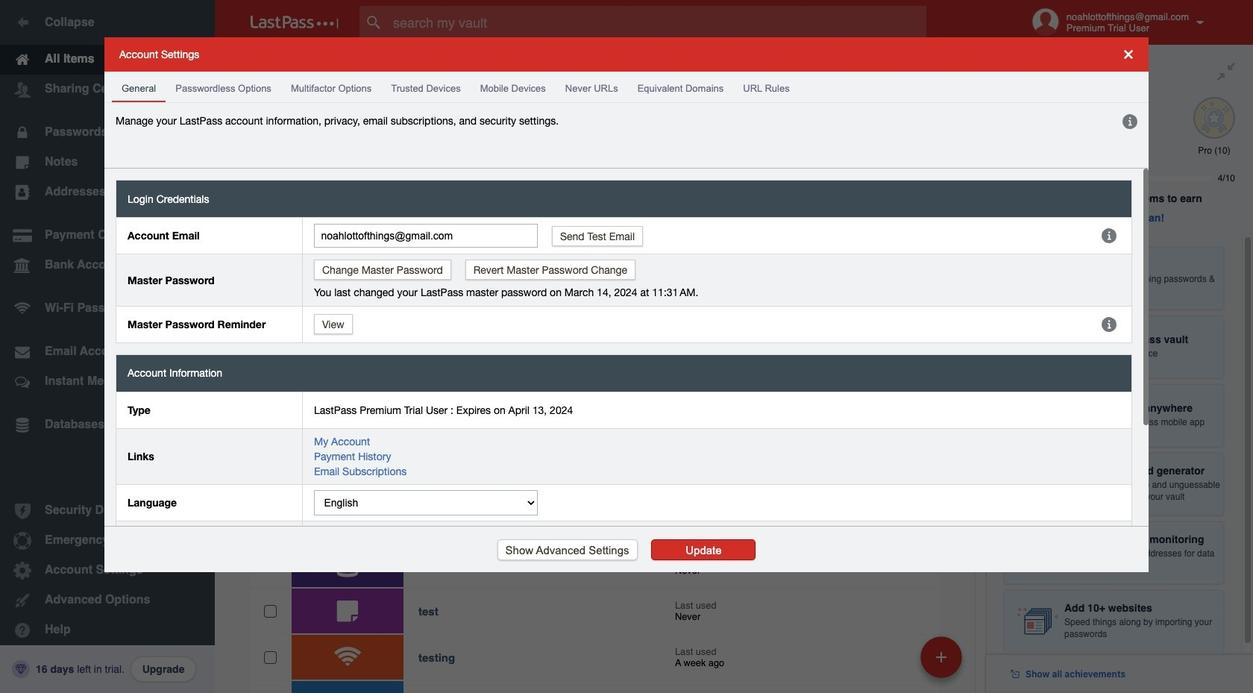 Task type: locate. For each thing, give the bounding box(es) containing it.
main navigation navigation
[[0, 0, 215, 693]]

new item navigation
[[916, 632, 972, 693]]

vault options navigation
[[215, 45, 987, 90]]



Task type: vqa. For each thing, say whether or not it's contained in the screenshot.
DIALOG
no



Task type: describe. For each thing, give the bounding box(es) containing it.
search my vault text field
[[360, 6, 956, 39]]

lastpass image
[[251, 16, 339, 29]]

Search search field
[[360, 6, 956, 39]]

new item image
[[937, 652, 947, 662]]



